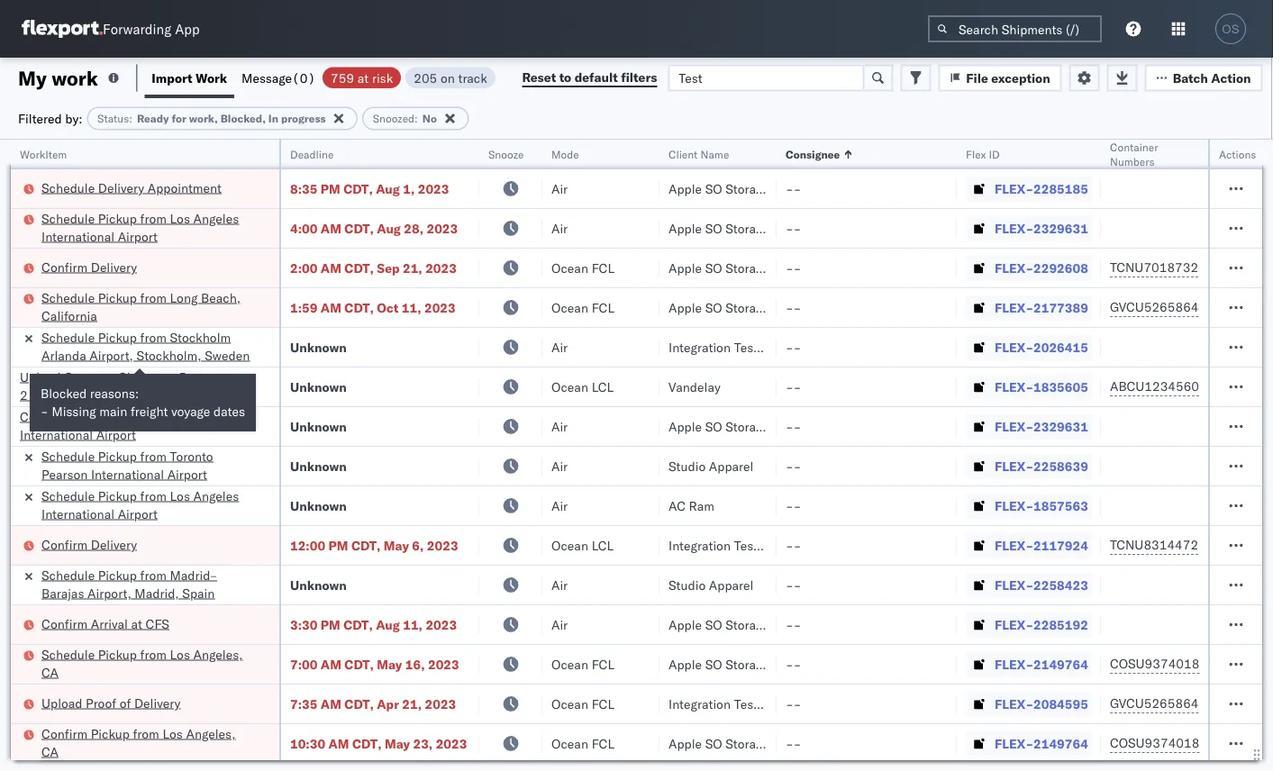 Task type: locate. For each thing, give the bounding box(es) containing it.
cdt, down 8:35 pm cdt, aug 1, 2023
[[345, 220, 374, 236]]

may
[[384, 538, 409, 554], [377, 657, 402, 673], [385, 736, 410, 752]]

2 vertical spatial pm
[[321, 617, 341, 633]]

3 apple so storage (do not use) from the top
[[669, 260, 863, 276]]

12:00
[[290, 538, 326, 554]]

0 vertical spatial at
[[358, 70, 369, 86]]

at left cfs
[[131, 616, 142, 632]]

ocean fcl for 10:30 am cdt, may 23, 2023
[[552, 736, 615, 752]]

1 not from the top
[[802, 181, 828, 197]]

1 cosu9374018 from the top
[[1111, 656, 1200, 672]]

4 flex- from the top
[[995, 300, 1034, 316]]

1 confirm delivery button from the top
[[41, 258, 137, 278]]

0 vertical spatial angeles,
[[193, 647, 243, 663]]

from inside schedule pickup from long beach, california
[[140, 290, 167, 306]]

4 so from the top
[[706, 300, 723, 316]]

4 apple from the top
[[669, 300, 702, 316]]

angeles,
[[193, 647, 243, 663], [186, 726, 236, 742]]

1 2 from the left
[[20, 387, 28, 403]]

1 ocean lcl from the top
[[552, 379, 614, 395]]

airport down main
[[96, 427, 136, 443]]

3 air from the top
[[552, 339, 568, 355]]

delivery down schedule pickup from los angeles, ca button
[[134, 696, 181, 711]]

5 fcl from the top
[[592, 736, 615, 752]]

3 resize handle column header from the left
[[521, 140, 543, 772]]

0 vertical spatial schedule pickup from los angeles international airport link
[[41, 210, 256, 246]]

am for 4:00
[[321, 220, 342, 236]]

0 vertical spatial ocean lcl
[[552, 379, 614, 395]]

4 resize handle column header from the left
[[638, 140, 660, 772]]

snoozed
[[373, 112, 415, 125]]

not for 4:00 am cdt, aug 28, 2023
[[802, 220, 828, 236]]

studio down ac ram
[[669, 577, 706, 593]]

delivery for 12:00 pm cdt, may 6, 2023
[[91, 537, 137, 553]]

aug up 7:00 am cdt, may 16, 2023
[[376, 617, 400, 633]]

apparel down 'ram' at the right bottom of the page
[[709, 577, 754, 593]]

flex-2149764 for 7:00 am cdt, may 16, 2023
[[995, 657, 1089, 673]]

2329631 down 1835605
[[1034, 419, 1089, 435]]

schedule inside schedule pickup from long beach, california
[[41, 290, 95, 306]]

pickup down schedule delivery appointment button at the left of the page
[[98, 211, 137, 226]]

proof
[[86, 696, 116, 711]]

1 horizontal spatial 2
[[46, 387, 53, 403]]

2 apple from the top
[[669, 220, 702, 236]]

schedule pickup from stockholm arlanda airport, stockholm, sweden link
[[41, 329, 256, 365]]

Search Work text field
[[668, 64, 865, 92]]

status : ready for work, blocked, in progress
[[97, 112, 326, 125]]

for
[[172, 112, 186, 125]]

international down schedule delivery appointment button at the left of the page
[[41, 229, 115, 244]]

los inside schedule pickup from los angeles, ca
[[170, 647, 190, 663]]

2084595
[[1034, 697, 1089, 712]]

use) for 4:00 am cdt, aug 28, 2023
[[831, 220, 863, 236]]

2023 right oct
[[425, 300, 456, 316]]

pickup inside schedule pickup from los angeles, ca
[[98, 647, 137, 663]]

1 vertical spatial upload
[[41, 696, 82, 711]]

2 schedule pickup from los angeles international airport from the top
[[41, 488, 239, 522]]

container numbers button
[[1102, 136, 1201, 169]]

7 not from the top
[[802, 657, 828, 673]]

5 apple from the top
[[669, 419, 702, 435]]

2258423
[[1034, 577, 1089, 593]]

3 apple from the top
[[669, 260, 702, 276]]

apple so storage (do not use) for 3:30 pm cdt, aug 11, 2023
[[669, 617, 863, 633]]

schedule inside schedule pickup from los angeles, ca
[[41, 647, 95, 663]]

confirm arrival at cfs
[[41, 616, 169, 632]]

4 fcl from the top
[[592, 697, 615, 712]]

studio apparel
[[669, 458, 754, 474], [669, 577, 754, 593]]

flex-
[[995, 181, 1034, 197], [995, 220, 1034, 236], [995, 260, 1034, 276], [995, 300, 1034, 316], [995, 339, 1034, 355], [995, 379, 1034, 395], [995, 419, 1034, 435], [995, 458, 1034, 474], [995, 498, 1034, 514], [995, 538, 1034, 554], [995, 577, 1034, 593], [995, 617, 1034, 633], [995, 657, 1034, 673], [995, 697, 1034, 712], [995, 736, 1034, 752]]

mbl/maw button
[[1219, 143, 1274, 161]]

5 apple so storage (do not use) from the top
[[669, 419, 863, 435]]

may left 6,
[[384, 538, 409, 554]]

am for 1:59
[[321, 300, 342, 316]]

schedule inside the schedule pickup from toronto pearson international airport
[[41, 449, 95, 464]]

schedule pickup from los angeles international airport link down schedule delivery appointment button at the left of the page
[[41, 210, 256, 246]]

aug left 1,
[[376, 181, 400, 197]]

2 vertical spatial angeles
[[193, 488, 239, 504]]

2 up the missing
[[46, 387, 53, 403]]

3 flex- from the top
[[995, 260, 1034, 276]]

pm right 3:30
[[321, 617, 341, 633]]

0 horizontal spatial 2
[[20, 387, 28, 403]]

confirm delivery button
[[41, 258, 137, 278], [41, 536, 137, 556]]

am for 7:00
[[321, 657, 342, 673]]

cdt, left oct
[[345, 300, 374, 316]]

schedule pickup from los angeles international airport down the schedule pickup from toronto pearson international airport link
[[41, 488, 239, 522]]

am
[[321, 220, 342, 236], [321, 260, 342, 276], [321, 300, 342, 316], [321, 657, 342, 673], [321, 697, 342, 712], [329, 736, 349, 752]]

1 studio from the top
[[669, 458, 706, 474]]

21, right sep
[[403, 260, 423, 276]]

upload inside upload customs clearance documents - 2 of 2
[[20, 369, 61, 385]]

1857563
[[1034, 498, 1089, 514]]

1 vertical spatial pm
[[329, 538, 348, 554]]

6 use) from the top
[[831, 617, 863, 633]]

los down upload customs clearance documents - 2 of 2 button
[[141, 409, 161, 425]]

confirm pickup from los angeles, ca
[[41, 726, 236, 760]]

from inside confirm pickup from los angeles international airport
[[111, 409, 138, 425]]

1 lcl from the top
[[592, 379, 614, 395]]

flex-2329631 down flex-2285185
[[995, 220, 1089, 236]]

0 vertical spatial 21,
[[403, 260, 423, 276]]

1 flex- from the top
[[995, 181, 1034, 197]]

no
[[423, 112, 437, 125]]

2023 up 7:00 am cdt, may 16, 2023
[[426, 617, 457, 633]]

from inside schedule pickup from los angeles, ca
[[140, 647, 167, 663]]

1 vertical spatial ocean lcl
[[552, 538, 614, 554]]

am right 7:35
[[321, 697, 342, 712]]

apparel up 'ram' at the right bottom of the page
[[709, 458, 754, 474]]

los inside confirm pickup from los angeles international airport
[[141, 409, 161, 425]]

0 vertical spatial may
[[384, 538, 409, 554]]

angeles, inside schedule pickup from los angeles, ca
[[193, 647, 243, 663]]

client
[[669, 147, 698, 161]]

8 use) from the top
[[831, 736, 863, 752]]

confirm delivery link for 2:00
[[41, 258, 137, 276]]

2023 for 12:00 pm cdt, may 6, 2023
[[427, 538, 459, 554]]

1 resize handle column header from the left
[[258, 140, 280, 772]]

angeles, for confirm pickup from los angeles, ca
[[186, 726, 236, 742]]

airport, inside the schedule pickup from madrid– barajas airport, madrid, spain
[[88, 586, 131, 601]]

pickup inside the schedule pickup from madrid– barajas airport, madrid, spain
[[98, 568, 137, 583]]

so for 10:30 am cdt, may 23, 2023
[[706, 736, 723, 752]]

apple so storage (do not use) for 2:00 am cdt, sep 21, 2023
[[669, 260, 863, 276]]

ocean for 1:59 am cdt, oct 11, 2023
[[552, 300, 589, 316]]

pickup up schedule pickup from stockholm arlanda airport, stockholm, sweden
[[98, 290, 137, 306]]

flex-2026415 button
[[967, 335, 1093, 360], [967, 335, 1093, 360]]

cdt, up 7:35 am cdt, apr 21, 2023 at bottom
[[345, 657, 374, 673]]

pickup up the madrid,
[[98, 568, 137, 583]]

1 (do from the top
[[773, 181, 799, 197]]

blocked,
[[221, 112, 266, 125]]

0 vertical spatial 2329631
[[1034, 220, 1089, 236]]

cdt, left 6,
[[352, 538, 381, 554]]

1 vertical spatial confirm delivery
[[41, 537, 137, 553]]

1 vertical spatial cosu9374018
[[1111, 736, 1200, 752]]

0 vertical spatial studio apparel
[[669, 458, 754, 474]]

los down upload proof of delivery button on the bottom of page
[[163, 726, 183, 742]]

from inside confirm pickup from los angeles, ca
[[133, 726, 159, 742]]

aug for 1,
[[376, 181, 400, 197]]

schedule for the schedule pickup from toronto pearson international airport link
[[41, 449, 95, 464]]

2023 right 28,
[[427, 220, 458, 236]]

0 vertical spatial airport,
[[90, 348, 133, 363]]

1 vertical spatial 11,
[[403, 617, 423, 633]]

6 ocean from the top
[[552, 697, 589, 712]]

pickup inside schedule pickup from stockholm arlanda airport, stockholm, sweden
[[98, 330, 137, 345]]

at left risk
[[358, 70, 369, 86]]

file
[[967, 70, 989, 86]]

(do
[[773, 181, 799, 197], [773, 220, 799, 236], [773, 260, 799, 276], [773, 300, 799, 316], [773, 419, 799, 435], [773, 617, 799, 633], [773, 657, 799, 673], [773, 736, 799, 752]]

schedule pickup from los angeles international airport for 2nd schedule pickup from los angeles international airport link
[[41, 488, 239, 522]]

upload up blocked
[[20, 369, 61, 385]]

10:30
[[290, 736, 326, 752]]

1 apple from the top
[[669, 181, 702, 197]]

confirm delivery link up "california"
[[41, 258, 137, 276]]

21, right "apr"
[[402, 697, 422, 712]]

1 ca from the top
[[41, 665, 59, 681]]

angeles down appointment
[[193, 211, 239, 226]]

confirm down barajas
[[41, 616, 88, 632]]

- inside blocked reasons: - missing main freight voyage dates
[[41, 404, 48, 420]]

1 flex-2329631 from the top
[[995, 220, 1089, 236]]

flex-2258639 button
[[967, 454, 1093, 479], [967, 454, 1093, 479]]

5 not from the top
[[802, 419, 828, 435]]

status
[[97, 112, 129, 125]]

pickup down upload proof of delivery button on the bottom of page
[[91, 726, 130, 742]]

missing
[[52, 404, 96, 420]]

delivery for 2:00 am cdt, sep 21, 2023
[[91, 259, 137, 275]]

1 horizontal spatial of
[[120, 696, 131, 711]]

1 flex-2149764 from the top
[[995, 657, 1089, 673]]

pickup down schedule pickup from long beach, california
[[98, 330, 137, 345]]

to
[[560, 69, 572, 85]]

unknown for schedule pickup from madrid– barajas airport, madrid, spain
[[290, 577, 347, 593]]

los down the spain
[[170, 647, 190, 663]]

ca down upload proof of delivery button on the bottom of page
[[41, 744, 59, 760]]

2 gvcu5265864 from the top
[[1111, 696, 1200, 712]]

airport, up arrival
[[88, 586, 131, 601]]

5 (do from the top
[[773, 419, 799, 435]]

0 vertical spatial confirm delivery button
[[41, 258, 137, 278]]

2023 right 23,
[[436, 736, 467, 752]]

5 storage from the top
[[726, 419, 770, 435]]

apple for 7:00 am cdt, may 16, 2023
[[669, 657, 702, 673]]

1 horizontal spatial at
[[358, 70, 369, 86]]

1:59 am cdt, oct 11, 2023
[[290, 300, 456, 316]]

apple so storage (do not use) for 4:00 am cdt, aug 28, 2023
[[669, 220, 863, 236]]

pm right 8:35
[[321, 181, 341, 197]]

schedule pickup from los angeles, ca
[[41, 647, 243, 681]]

flex-2149764 up flex-2084595
[[995, 657, 1089, 673]]

8:35 pm cdt, aug 1, 2023
[[290, 181, 449, 197]]

1 studio apparel from the top
[[669, 458, 754, 474]]

upload proof of delivery button
[[41, 695, 181, 715]]

21, for sep
[[403, 260, 423, 276]]

ca up upload proof of delivery
[[41, 665, 59, 681]]

risk
[[372, 70, 393, 86]]

8 so from the top
[[706, 736, 723, 752]]

angeles up "toronto" in the bottom of the page
[[165, 409, 210, 425]]

airport,
[[90, 348, 133, 363], [88, 586, 131, 601]]

2 use) from the top
[[831, 220, 863, 236]]

studio
[[669, 458, 706, 474], [669, 577, 706, 593]]

0 vertical spatial gvcu5265864
[[1111, 299, 1200, 315]]

1 vertical spatial confirm delivery link
[[41, 536, 137, 554]]

5 schedule from the top
[[41, 449, 95, 464]]

use) for 8:35 pm cdt, aug 1, 2023
[[831, 181, 863, 197]]

5 use) from the top
[[831, 419, 863, 435]]

0 vertical spatial upload
[[20, 369, 61, 385]]

0 vertical spatial flex-2329631
[[995, 220, 1089, 236]]

3 so from the top
[[706, 260, 723, 276]]

5 resize handle column header from the left
[[756, 140, 777, 772]]

cosu39 down "037481"
[[1228, 657, 1274, 673]]

7 resize handle column header from the left
[[1080, 140, 1102, 772]]

pickup down arrival
[[98, 647, 137, 663]]

1 vertical spatial airport,
[[88, 586, 131, 601]]

5 unknown from the top
[[290, 498, 347, 514]]

los down appointment
[[170, 211, 190, 226]]

2023 right 6,
[[427, 538, 459, 554]]

0 vertical spatial angeles
[[193, 211, 239, 226]]

airport, inside schedule pickup from stockholm arlanda airport, stockholm, sweden
[[90, 348, 133, 363]]

3 ocean fcl from the top
[[552, 657, 615, 673]]

1 2329631 from the top
[[1034, 220, 1089, 236]]

schedule delivery appointment button
[[41, 179, 222, 199]]

2 vertical spatial aug
[[376, 617, 400, 633]]

at inside confirm arrival at cfs link
[[131, 616, 142, 632]]

3 use) from the top
[[831, 260, 863, 276]]

my work
[[18, 65, 98, 90]]

0 vertical spatial pm
[[321, 181, 341, 197]]

2 resize handle column header from the left
[[458, 140, 480, 772]]

resize handle column header for container numbers
[[1197, 140, 1219, 772]]

2 ocean lcl from the top
[[552, 538, 614, 554]]

upload
[[20, 369, 61, 385], [41, 696, 82, 711]]

pickup for schedule pickup from madrid– barajas airport, madrid, spain link
[[98, 568, 137, 583]]

0 horizontal spatial :
[[129, 112, 132, 125]]

4 ocean from the top
[[552, 538, 589, 554]]

2329631 for 4:00 am cdt, aug 28, 2023
[[1034, 220, 1089, 236]]

confirm down blocked
[[20, 409, 66, 425]]

cdt, left "apr"
[[345, 697, 374, 712]]

toronto
[[170, 449, 213, 464]]

confirm pickup from los angeles, ca link
[[41, 725, 256, 761]]

delivery
[[98, 180, 144, 196], [91, 259, 137, 275], [91, 537, 137, 553], [134, 696, 181, 711]]

flex-2084595
[[995, 697, 1089, 712]]

11, for oct
[[402, 300, 422, 316]]

12:00 pm cdt, may 6, 2023
[[290, 538, 459, 554]]

6 storage from the top
[[726, 617, 770, 633]]

21,
[[403, 260, 423, 276], [402, 697, 422, 712]]

: for snoozed
[[415, 112, 418, 125]]

0 vertical spatial confirm delivery link
[[41, 258, 137, 276]]

confirm delivery for 2:00 am cdt, sep 21, 2023
[[41, 259, 137, 275]]

pickup for schedule pickup from long beach, california link at the top left
[[98, 290, 137, 306]]

1 vertical spatial gvcu5265864
[[1111, 696, 1200, 712]]

7 air from the top
[[552, 577, 568, 593]]

arrival
[[91, 616, 128, 632]]

confirm down proof
[[41, 726, 88, 742]]

2 ocean from the top
[[552, 300, 589, 316]]

flex-2329631 up flex-2258639
[[995, 419, 1089, 435]]

gvcu5265864 for flex-2084595
[[1111, 696, 1200, 712]]

ca inside confirm pickup from los angeles, ca
[[41, 744, 59, 760]]

4 air from the top
[[552, 419, 568, 435]]

schedule pickup from los angeles international airport link down the schedule pickup from toronto pearson international airport link
[[41, 487, 256, 523]]

ocean lcl for unknown
[[552, 379, 614, 395]]

unknown
[[290, 339, 347, 355], [290, 379, 347, 395], [290, 419, 347, 435], [290, 458, 347, 474], [290, 498, 347, 514], [290, 577, 347, 593]]

: left no
[[415, 112, 418, 125]]

schedule pickup from long beach, california link
[[41, 289, 256, 325]]

may left 16,
[[377, 657, 402, 673]]

confirm pickup from los angeles international airport
[[20, 409, 210, 443]]

4 apple so storage (do not use) from the top
[[669, 300, 863, 316]]

pickup inside schedule pickup from long beach, california
[[98, 290, 137, 306]]

2 unknown from the top
[[290, 379, 347, 395]]

lcl for unknown
[[592, 379, 614, 395]]

1 vertical spatial 2149764
[[1034, 736, 1089, 752]]

1 horizontal spatial :
[[415, 112, 418, 125]]

am for 7:35
[[321, 697, 342, 712]]

default
[[575, 69, 618, 85]]

1 air from the top
[[552, 181, 568, 197]]

cdt, left sep
[[345, 260, 374, 276]]

aug left 28,
[[377, 220, 401, 236]]

snoozed : no
[[373, 112, 437, 125]]

11, up 16,
[[403, 617, 423, 633]]

filters
[[621, 69, 658, 85]]

2 : from the left
[[415, 112, 418, 125]]

2023 right 1,
[[418, 181, 449, 197]]

from inside schedule pickup from stockholm arlanda airport, stockholm, sweden
[[140, 330, 167, 345]]

2 ocean fcl from the top
[[552, 300, 615, 316]]

2 apparel from the top
[[709, 577, 754, 593]]

7 ocean from the top
[[552, 736, 589, 752]]

0 vertical spatial aug
[[376, 181, 400, 197]]

upload left proof
[[41, 696, 82, 711]]

2 lcl from the top
[[592, 538, 614, 554]]

upload inside 'link'
[[41, 696, 82, 711]]

1 vertical spatial flex-2329631
[[995, 419, 1089, 435]]

aug for 28,
[[377, 220, 401, 236]]

1 confirm delivery link from the top
[[41, 258, 137, 276]]

angeles, inside confirm pickup from los angeles, ca
[[186, 726, 236, 742]]

from for schedule pickup from long beach, california link at the top left
[[140, 290, 167, 306]]

1 vertical spatial apparel
[[709, 577, 754, 593]]

confirm inside confirm pickup from los angeles, ca
[[41, 726, 88, 742]]

sweden
[[205, 348, 250, 363]]

1 vertical spatial angeles
[[165, 409, 210, 425]]

0 vertical spatial of
[[31, 387, 42, 403]]

confirm delivery up "california"
[[41, 259, 137, 275]]

pm right the 12:00 on the left bottom of the page
[[329, 538, 348, 554]]

schedule pickup from los angeles international airport for second schedule pickup from los angeles international airport link from the bottom
[[41, 211, 239, 244]]

1 vertical spatial ca
[[41, 744, 59, 760]]

flex-2149764 for 10:30 am cdt, may 23, 2023
[[995, 736, 1089, 752]]

3 (do from the top
[[773, 260, 799, 276]]

1 cosu39 from the top
[[1228, 657, 1274, 673]]

1 vertical spatial of
[[120, 696, 131, 711]]

1 ocean from the top
[[552, 260, 589, 276]]

confirm delivery link up barajas
[[41, 536, 137, 554]]

cdt, down the deadline button
[[344, 181, 373, 197]]

delivery inside 'link'
[[134, 696, 181, 711]]

4 not from the top
[[802, 300, 828, 316]]

1 vertical spatial 21,
[[402, 697, 422, 712]]

- inside upload customs clearance documents - 2 of 2
[[248, 369, 255, 385]]

1 storage from the top
[[726, 181, 770, 197]]

international inside confirm pickup from los angeles international airport
[[20, 427, 93, 443]]

0 vertical spatial apparel
[[709, 458, 754, 474]]

resize handle column header
[[258, 140, 280, 772], [458, 140, 480, 772], [521, 140, 543, 772], [638, 140, 660, 772], [756, 140, 777, 772], [936, 140, 958, 772], [1080, 140, 1102, 772], [1197, 140, 1219, 772], [1242, 140, 1263, 772]]

lcl for 12:00 pm cdt, may 6, 2023
[[592, 538, 614, 554]]

(do for 8:35 pm cdt, aug 1, 2023
[[773, 181, 799, 197]]

6 not from the top
[[802, 617, 828, 633]]

2023 right sep
[[426, 260, 457, 276]]

airport, up customs
[[90, 348, 133, 363]]

1 schedule pickup from los angeles international airport from the top
[[41, 211, 239, 244]]

2149764 down 2084595
[[1034, 736, 1089, 752]]

use) for 3:30 pm cdt, aug 11, 2023
[[831, 617, 863, 633]]

confirm delivery up barajas
[[41, 537, 137, 553]]

os button
[[1211, 8, 1252, 50]]

use) for 1:59 am cdt, oct 11, 2023
[[831, 300, 863, 316]]

delivery up schedule pickup from long beach, california
[[91, 259, 137, 275]]

pickup inside the schedule pickup from toronto pearson international airport
[[98, 449, 137, 464]]

apple for 2:00 am cdt, sep 21, 2023
[[669, 260, 702, 276]]

0 vertical spatial cosu9374018
[[1111, 656, 1200, 672]]

confirm delivery button up "california"
[[41, 258, 137, 278]]

(do for 4:00 am cdt, aug 28, 2023
[[773, 220, 799, 236]]

schedule pickup from los angeles international airport inside button
[[41, 211, 239, 244]]

1 vertical spatial flex-2149764
[[995, 736, 1089, 752]]

2023 for 2:00 am cdt, sep 21, 2023
[[426, 260, 457, 276]]

(do for 3:30 pm cdt, aug 11, 2023
[[773, 617, 799, 633]]

1 apple so storage (do not use) from the top
[[669, 181, 863, 197]]

7 storage from the top
[[726, 657, 770, 673]]

confirm for 3:30 pm cdt, aug 11, 2023
[[41, 616, 88, 632]]

0 horizontal spatial of
[[31, 387, 42, 403]]

1 vertical spatial studio apparel
[[669, 577, 754, 593]]

11, for aug
[[403, 617, 423, 633]]

cdt, up 7:00 am cdt, may 16, 2023
[[344, 617, 373, 633]]

6 unknown from the top
[[290, 577, 347, 593]]

7 so from the top
[[706, 657, 723, 673]]

upload proof of delivery
[[41, 696, 181, 711]]

schedule pickup from los angeles international airport down schedule delivery appointment button at the left of the page
[[41, 211, 239, 244]]

so for unknown
[[706, 419, 723, 435]]

file exception
[[967, 70, 1051, 86]]

1 vertical spatial studio
[[669, 577, 706, 593]]

5 ocean from the top
[[552, 657, 589, 673]]

0 horizontal spatial at
[[131, 616, 142, 632]]

pickup
[[98, 211, 137, 226], [98, 290, 137, 306], [98, 330, 137, 345], [69, 409, 108, 425], [98, 449, 137, 464], [98, 488, 137, 504], [98, 568, 137, 583], [98, 647, 137, 663], [91, 726, 130, 742]]

ram
[[689, 498, 715, 514]]

deadline
[[290, 147, 334, 161]]

(do for 7:00 am cdt, may 16, 2023
[[773, 657, 799, 673]]

1 vertical spatial lcl
[[592, 538, 614, 554]]

: left ready at left
[[129, 112, 132, 125]]

unknown for schedule pickup from toronto pearson international airport
[[290, 458, 347, 474]]

am right "10:30"
[[329, 736, 349, 752]]

11, right oct
[[402, 300, 422, 316]]

pickup down blocked
[[69, 409, 108, 425]]

3 fcl from the top
[[592, 657, 615, 673]]

international down confirm pickup from los angeles international airport button
[[91, 467, 164, 482]]

apple so storage (do not use) for unknown
[[669, 419, 863, 435]]

flex-2285185 button
[[967, 176, 1093, 202], [967, 176, 1093, 202]]

2 vertical spatial may
[[385, 736, 410, 752]]

storage for 3:30 pm cdt, aug 11, 2023
[[726, 617, 770, 633]]

2149764 down 2285192
[[1034, 657, 1089, 673]]

1 vertical spatial confirm delivery button
[[41, 536, 137, 556]]

studio up ac ram
[[669, 458, 706, 474]]

confirm up "california"
[[41, 259, 88, 275]]

airport down "toronto" in the bottom of the page
[[167, 467, 207, 482]]

1 vertical spatial schedule pickup from los angeles international airport
[[41, 488, 239, 522]]

1 so from the top
[[706, 181, 723, 197]]

8 resize handle column header from the left
[[1197, 140, 1219, 772]]

6 apple from the top
[[669, 617, 702, 633]]

international
[[41, 229, 115, 244], [20, 427, 93, 443], [91, 467, 164, 482], [41, 506, 115, 522]]

apple for unknown
[[669, 419, 702, 435]]

ca inside schedule pickup from los angeles, ca
[[41, 665, 59, 681]]

resize handle column header for consignee
[[936, 140, 958, 772]]

studio apparel up 'ram' at the right bottom of the page
[[669, 458, 754, 474]]

0 vertical spatial 2149764
[[1034, 657, 1089, 673]]

of down the arlanda
[[31, 387, 42, 403]]

2023 for 10:30 am cdt, may 23, 2023
[[436, 736, 467, 752]]

2023 right 16,
[[428, 657, 460, 673]]

reasons:
[[90, 386, 139, 402]]

-
[[786, 181, 794, 197], [794, 181, 802, 197], [786, 220, 794, 236], [794, 220, 802, 236], [1228, 220, 1236, 236], [1236, 220, 1244, 236], [786, 260, 794, 276], [794, 260, 802, 276], [786, 300, 794, 316], [794, 300, 802, 316], [1228, 300, 1236, 316], [1236, 300, 1244, 316], [786, 339, 794, 355], [794, 339, 802, 355], [1228, 339, 1236, 355], [1236, 339, 1244, 355], [248, 369, 255, 385], [786, 379, 794, 395], [794, 379, 802, 395], [1228, 379, 1236, 395], [1236, 379, 1244, 395], [41, 404, 48, 420], [786, 419, 794, 435], [794, 419, 802, 435], [1228, 419, 1236, 435], [1236, 419, 1244, 435], [786, 458, 794, 474], [794, 458, 802, 474], [1228, 458, 1236, 474], [1236, 458, 1244, 474], [786, 498, 794, 514], [794, 498, 802, 514], [1228, 498, 1236, 514], [1236, 498, 1244, 514], [786, 538, 794, 554], [794, 538, 802, 554], [786, 577, 794, 593], [794, 577, 802, 593], [1228, 577, 1236, 593], [1236, 577, 1244, 593], [786, 617, 794, 633], [794, 617, 802, 633], [786, 657, 794, 673], [794, 657, 802, 673], [786, 697, 794, 712], [794, 697, 802, 712], [786, 736, 794, 752], [794, 736, 802, 752]]

studio apparel down 'ram' at the right bottom of the page
[[669, 577, 754, 593]]

schedule
[[41, 180, 95, 196], [41, 211, 95, 226], [41, 290, 95, 306], [41, 330, 95, 345], [41, 449, 95, 464], [41, 488, 95, 504], [41, 568, 95, 583], [41, 647, 95, 663]]

schedule inside schedule pickup from stockholm arlanda airport, stockholm, sweden
[[41, 330, 95, 345]]

resize handle column header for client name
[[756, 140, 777, 772]]

0 vertical spatial cosu39
[[1228, 657, 1274, 673]]

0 vertical spatial flex-2149764
[[995, 657, 1089, 673]]

airport inside confirm pickup from los angeles international airport
[[96, 427, 136, 443]]

cosu39
[[1228, 657, 1274, 673], [1228, 736, 1274, 752]]

7 use) from the top
[[831, 657, 863, 673]]

confirm delivery button for 12:00 pm cdt, may 6, 2023
[[41, 536, 137, 556]]

0 vertical spatial 11,
[[402, 300, 422, 316]]

flex
[[967, 147, 987, 161]]

message (0)
[[242, 70, 316, 86]]

4 schedule from the top
[[41, 330, 95, 345]]

schedule for "schedule pickup from los angeles, ca" link
[[41, 647, 95, 663]]

ocean for 7:00 am cdt, may 16, 2023
[[552, 657, 589, 673]]

8 not from the top
[[802, 736, 828, 752]]

batch action
[[1174, 70, 1252, 86]]

beach,
[[201, 290, 241, 306]]

pickup for schedule pickup from stockholm arlanda airport, stockholm, sweden link
[[98, 330, 137, 345]]

0 vertical spatial confirm delivery
[[41, 259, 137, 275]]

2 storage from the top
[[726, 220, 770, 236]]

1 vertical spatial schedule pickup from los angeles international airport link
[[41, 487, 256, 523]]

8 schedule from the top
[[41, 647, 95, 663]]

not for 7:00 am cdt, may 16, 2023
[[802, 657, 828, 673]]

flex-2285185
[[995, 181, 1089, 197]]

delivery up the schedule pickup from madrid– barajas airport, madrid, spain
[[91, 537, 137, 553]]

1 vertical spatial 2329631
[[1034, 419, 1089, 435]]

cdt, for 7:00
[[345, 657, 374, 673]]

international down the missing
[[20, 427, 93, 443]]

am right "7:00"
[[321, 657, 342, 673]]

2 so from the top
[[706, 220, 723, 236]]

schedule for schedule delivery appointment link
[[41, 180, 95, 196]]

1 vertical spatial at
[[131, 616, 142, 632]]

los inside confirm pickup from los angeles, ca
[[163, 726, 183, 742]]

from inside the schedule pickup from madrid– barajas airport, madrid, spain
[[140, 568, 167, 583]]

delivery down workitem button
[[98, 180, 144, 196]]

8 (do from the top
[[773, 736, 799, 752]]

cdt, down 7:35 am cdt, apr 21, 2023 at bottom
[[353, 736, 382, 752]]

1 vertical spatial aug
[[377, 220, 401, 236]]

2 ca from the top
[[41, 744, 59, 760]]

pickup inside confirm pickup from los angeles, ca
[[91, 726, 130, 742]]

flexport. image
[[22, 20, 103, 38]]

2 flex-2149764 from the top
[[995, 736, 1089, 752]]

am right 1:59
[[321, 300, 342, 316]]

los for 7:00 am cdt, may 16, 2023
[[170, 647, 190, 663]]

1 vertical spatial angeles,
[[186, 726, 236, 742]]

work
[[52, 65, 98, 90]]

0 vertical spatial studio
[[669, 458, 706, 474]]

flex-2292608 button
[[967, 256, 1093, 281], [967, 256, 1093, 281]]

main
[[99, 404, 127, 420]]

so for 2:00 am cdt, sep 21, 2023
[[706, 260, 723, 276]]

4 (do from the top
[[773, 300, 799, 316]]

1:59
[[290, 300, 318, 316]]

angeles inside confirm pickup from los angeles international airport
[[165, 409, 210, 425]]

0 vertical spatial schedule pickup from los angeles international airport
[[41, 211, 239, 244]]

ocean fcl for 2:00 am cdt, sep 21, 2023
[[552, 260, 615, 276]]

schedule inside the schedule pickup from madrid– barajas airport, madrid, spain
[[41, 568, 95, 583]]

am right 4:00
[[321, 220, 342, 236]]

(do for 10:30 am cdt, may 23, 2023
[[773, 736, 799, 752]]

storage for 4:00 am cdt, aug 28, 2023
[[726, 220, 770, 236]]

0 vertical spatial lcl
[[592, 379, 614, 395]]

1 vertical spatial cosu39
[[1228, 736, 1274, 752]]

stockholm
[[170, 330, 231, 345]]

flex-2149764 down flex-2084595
[[995, 736, 1089, 752]]

1 vertical spatial may
[[377, 657, 402, 673]]

apple
[[669, 181, 702, 197], [669, 220, 702, 236], [669, 260, 702, 276], [669, 300, 702, 316], [669, 419, 702, 435], [669, 617, 702, 633], [669, 657, 702, 673], [669, 736, 702, 752]]

so for 7:00 am cdt, may 16, 2023
[[706, 657, 723, 673]]

pickup down confirm pickup from los angeles international airport
[[98, 449, 137, 464]]

0 vertical spatial ca
[[41, 665, 59, 681]]

cosu39 down 394718
[[1228, 736, 1274, 752]]

confirm pickup from los angeles international airport button
[[20, 408, 260, 446]]

pickup inside confirm pickup from los angeles international airport
[[69, 409, 108, 425]]

from inside the schedule pickup from toronto pearson international airport
[[140, 449, 167, 464]]



Task type: describe. For each thing, give the bounding box(es) containing it.
9 flex- from the top
[[995, 498, 1034, 514]]

airport inside the schedule pickup from toronto pearson international airport
[[167, 467, 207, 482]]

schedule pickup from long beach, california button
[[41, 289, 256, 327]]

cdt, for 12:00
[[352, 538, 381, 554]]

205 on track
[[414, 70, 488, 86]]

cdt, for 1:59
[[345, 300, 374, 316]]

sep
[[377, 260, 400, 276]]

confirm for 12:00 pm cdt, may 6, 2023
[[41, 537, 88, 553]]

reset to default filters
[[522, 69, 658, 85]]

flex id button
[[958, 143, 1084, 161]]

2023 for 7:00 am cdt, may 16, 2023
[[428, 657, 460, 673]]

2 schedule pickup from los angeles international airport link from the top
[[41, 487, 256, 523]]

consignee button
[[777, 143, 939, 161]]

apple so storage (do not use) for 10:30 am cdt, may 23, 2023
[[669, 736, 863, 752]]

appointment
[[148, 180, 222, 196]]

cdt, for 2:00
[[345, 260, 374, 276]]

upload customs clearance documents - 2 of 2
[[20, 369, 255, 403]]

pickup down the schedule pickup from toronto pearson international airport
[[98, 488, 137, 504]]

2285192
[[1034, 617, 1089, 633]]

cosu39 for 7:00 am cdt, may 16, 2023
[[1228, 657, 1274, 673]]

flex-2258639
[[995, 458, 1089, 474]]

resize handle column header for workitem
[[258, 140, 280, 772]]

6 schedule from the top
[[41, 488, 95, 504]]

forwarding
[[103, 20, 172, 37]]

2 flex- from the top
[[995, 220, 1034, 236]]

airport, for barajas
[[88, 586, 131, 601]]

12 flex- from the top
[[995, 617, 1034, 633]]

of inside upload customs clearance documents - 2 of 2
[[31, 387, 42, 403]]

038917
[[1228, 181, 1274, 197]]

import work button
[[145, 58, 234, 98]]

2 2 from the left
[[46, 387, 53, 403]]

10 flex- from the top
[[995, 538, 1034, 554]]

apparel for flex-2258639
[[709, 458, 754, 474]]

schedule for schedule pickup from madrid– barajas airport, madrid, spain link
[[41, 568, 95, 583]]

2023 for 1:59 am cdt, oct 11, 2023
[[425, 300, 456, 316]]

2:00 am cdt, sep 21, 2023
[[290, 260, 457, 276]]

freight
[[131, 404, 168, 420]]

oct
[[377, 300, 399, 316]]

track
[[458, 70, 488, 86]]

: for status
[[129, 112, 132, 125]]

unknown for schedule pickup from los angeles international airport
[[290, 498, 347, 514]]

5 flex- from the top
[[995, 339, 1034, 355]]

tcnu7018732
[[1111, 260, 1199, 275]]

blocked
[[41, 386, 87, 402]]

6 flex- from the top
[[995, 379, 1034, 395]]

from for "schedule pickup from los angeles, ca" link
[[140, 647, 167, 663]]

(do for unknown
[[773, 419, 799, 435]]

apple so storage (do not use) for 8:35 pm cdt, aug 1, 2023
[[669, 181, 863, 197]]

confirm delivery button for 2:00 am cdt, sep 21, 2023
[[41, 258, 137, 278]]

import
[[152, 70, 193, 86]]

apr
[[377, 697, 399, 712]]

studio apparel for flex-2258423
[[669, 577, 754, 593]]

pickup for the schedule pickup from toronto pearson international airport link
[[98, 449, 137, 464]]

fcl for 2:00 am cdt, sep 21, 2023
[[592, 260, 615, 276]]

use) for unknown
[[831, 419, 863, 435]]

flex-2329631 for 4:00 am cdt, aug 28, 2023
[[995, 220, 1089, 236]]

ocean for 12:00 pm cdt, may 6, 2023
[[552, 538, 589, 554]]

filtered
[[18, 110, 62, 126]]

may for 6,
[[384, 538, 409, 554]]

11 flex- from the top
[[995, 577, 1034, 593]]

filtered by:
[[18, 110, 83, 126]]

7 flex- from the top
[[995, 419, 1034, 435]]

6,
[[412, 538, 424, 554]]

batch action button
[[1146, 64, 1264, 92]]

deadline button
[[281, 143, 462, 161]]

los down "toronto" in the bottom of the page
[[170, 488, 190, 504]]

flex-2292608
[[995, 260, 1089, 276]]

9 resize handle column header from the left
[[1242, 140, 1263, 772]]

2292608
[[1034, 260, 1089, 276]]

confirm pickup from los angeles, ca button
[[41, 725, 256, 763]]

confirm delivery for 12:00 pm cdt, may 6, 2023
[[41, 537, 137, 553]]

flex id
[[967, 147, 1001, 161]]

studio for flex-2258423
[[669, 577, 706, 593]]

confirm for 2:00 am cdt, sep 21, 2023
[[41, 259, 88, 275]]

may for 23,
[[385, 736, 410, 752]]

2149764 for 7:00 am cdt, may 16, 2023
[[1034, 657, 1089, 673]]

action
[[1212, 70, 1252, 86]]

1 schedule pickup from los angeles international airport link from the top
[[41, 210, 256, 246]]

from for schedule pickup from madrid– barajas airport, madrid, spain link
[[140, 568, 167, 583]]

studio for flex-2258639
[[669, 458, 706, 474]]

schedule for schedule pickup from stockholm arlanda airport, stockholm, sweden link
[[41, 330, 95, 345]]

storage for 2:00 am cdt, sep 21, 2023
[[726, 260, 770, 276]]

schedule pickup from los angeles international airport button
[[41, 210, 256, 247]]

ocean fcl for 7:35 am cdt, apr 21, 2023
[[552, 697, 615, 712]]

use) for 2:00 am cdt, sep 21, 2023
[[831, 260, 863, 276]]

apple for 8:35 pm cdt, aug 1, 2023
[[669, 181, 702, 197]]

ready
[[137, 112, 169, 125]]

3:30 pm cdt, aug 11, 2023
[[290, 617, 457, 633]]

pm for 12:00
[[329, 538, 348, 554]]

schedule pickup from madrid– barajas airport, madrid, spain
[[41, 568, 217, 601]]

not for 8:35 pm cdt, aug 1, 2023
[[802, 181, 828, 197]]

14 flex- from the top
[[995, 697, 1034, 712]]

ocean fcl for 1:59 am cdt, oct 11, 2023
[[552, 300, 615, 316]]

4:00 am cdt, aug 28, 2023
[[290, 220, 458, 236]]

3 unknown from the top
[[290, 419, 347, 435]]

consignee
[[786, 147, 841, 161]]

schedule pickup from stockholm arlanda airport, stockholm, sweden
[[41, 330, 250, 363]]

from for schedule pickup from stockholm arlanda airport, stockholm, sweden link
[[140, 330, 167, 345]]

upload proof of delivery link
[[41, 695, 181, 713]]

cosu9374018 for 7:00 am cdt, may 16, 2023
[[1111, 656, 1200, 672]]

flex-2026415
[[995, 339, 1089, 355]]

flex-2285192
[[995, 617, 1089, 633]]

7:35 am cdt, apr 21, 2023
[[290, 697, 456, 712]]

6 air from the top
[[552, 498, 568, 514]]

not for 10:30 am cdt, may 23, 2023
[[802, 736, 828, 752]]

zimu39
[[1228, 538, 1274, 554]]

fcl for 1:59 am cdt, oct 11, 2023
[[592, 300, 615, 316]]

id
[[990, 147, 1001, 161]]

5 air from the top
[[552, 458, 568, 474]]

cosu39 for 10:30 am cdt, may 23, 2023
[[1228, 736, 1274, 752]]

numbers
[[1111, 155, 1155, 168]]

airport down the schedule pickup from toronto pearson international airport link
[[118, 506, 158, 522]]

ca for confirm pickup from los angeles, ca
[[41, 744, 59, 760]]

actions
[[1220, 147, 1257, 161]]

fcl for 10:30 am cdt, may 23, 2023
[[592, 736, 615, 752]]

work,
[[189, 112, 218, 125]]

abcu1234560
[[1111, 379, 1200, 394]]

international inside the schedule pickup from toronto pearson international airport
[[91, 467, 164, 482]]

2023 for 3:30 pm cdt, aug 11, 2023
[[426, 617, 457, 633]]

airport down schedule delivery appointment button at the left of the page
[[118, 229, 158, 244]]

app
[[175, 20, 200, 37]]

cosu9374018 for 10:30 am cdt, may 23, 2023
[[1111, 736, 1200, 752]]

confirm inside confirm pickup from los angeles international airport
[[20, 409, 66, 425]]

cdt, for 10:30
[[353, 736, 382, 752]]

international down pearson
[[41, 506, 115, 522]]

(0)
[[292, 70, 316, 86]]

tcnu8314472
[[1111, 537, 1199, 553]]

so for 1:59 am cdt, oct 11, 2023
[[706, 300, 723, 316]]

angeles for schedule pickup from los angeles international airport button
[[193, 211, 239, 226]]

storage for 1:59 am cdt, oct 11, 2023
[[726, 300, 770, 316]]

oney39
[[1228, 260, 1274, 276]]

28,
[[404, 220, 424, 236]]

of inside upload proof of delivery 'link'
[[120, 696, 131, 711]]

spain
[[182, 586, 215, 601]]

cdt, for 3:30
[[344, 617, 373, 633]]

am for 10:30
[[329, 736, 349, 752]]

clearance
[[118, 369, 176, 385]]

15 flex- from the top
[[995, 736, 1034, 752]]

1835605
[[1034, 379, 1089, 395]]

dates
[[214, 404, 245, 420]]

3:30
[[290, 617, 318, 633]]

import work
[[152, 70, 227, 86]]

vandelay
[[669, 379, 721, 395]]

cfs
[[146, 616, 169, 632]]

2 air from the top
[[552, 220, 568, 236]]

my
[[18, 65, 47, 90]]

storage for 8:35 pm cdt, aug 1, 2023
[[726, 181, 770, 197]]

exception
[[992, 70, 1051, 86]]

8 flex- from the top
[[995, 458, 1034, 474]]

apple for 3:30 pm cdt, aug 11, 2023
[[669, 617, 702, 633]]

progress
[[281, 112, 326, 125]]

unknown for schedule pickup from stockholm arlanda airport, stockholm, sweden
[[290, 339, 347, 355]]

2 schedule from the top
[[41, 211, 95, 226]]

not for 2:00 am cdt, sep 21, 2023
[[802, 260, 828, 276]]

2023 for 8:35 pm cdt, aug 1, 2023
[[418, 181, 449, 197]]

205
[[414, 70, 438, 86]]

Search Shipments (/) text field
[[929, 15, 1103, 42]]

client name
[[669, 147, 730, 161]]

container
[[1111, 140, 1159, 154]]

pickup for confirm pickup from los angeles, ca link
[[91, 726, 130, 742]]

pickup inside schedule pickup from los angeles international airport button
[[98, 211, 137, 226]]

mode
[[552, 147, 579, 161]]

storage for unknown
[[726, 419, 770, 435]]

13 flex- from the top
[[995, 657, 1034, 673]]

ca for schedule pickup from los angeles, ca
[[41, 665, 59, 681]]

apple so storage (do not use) for 1:59 am cdt, oct 11, 2023
[[669, 300, 863, 316]]

long
[[170, 290, 198, 306]]

ocean fcl for 7:00 am cdt, may 16, 2023
[[552, 657, 615, 673]]

california
[[41, 308, 97, 324]]

ocean for unknown
[[552, 379, 589, 395]]

barajas
[[41, 586, 84, 601]]

confirm arrival at cfs button
[[41, 615, 169, 635]]

aug for 11,
[[376, 617, 400, 633]]

upload for upload proof of delivery
[[41, 696, 82, 711]]

upload customs clearance documents - 2 of 2 link
[[20, 368, 260, 404]]

storage for 10:30 am cdt, may 23, 2023
[[726, 736, 770, 752]]

ocean for 7:35 am cdt, apr 21, 2023
[[552, 697, 589, 712]]

8 air from the top
[[552, 617, 568, 633]]

confirm arrival at cfs link
[[41, 615, 169, 633]]

pm for 3:30
[[321, 617, 341, 633]]

7:00
[[290, 657, 318, 673]]

workitem
[[20, 147, 67, 161]]

pm for 8:35
[[321, 181, 341, 197]]



Task type: vqa. For each thing, say whether or not it's contained in the screenshot.
"Booking"
no



